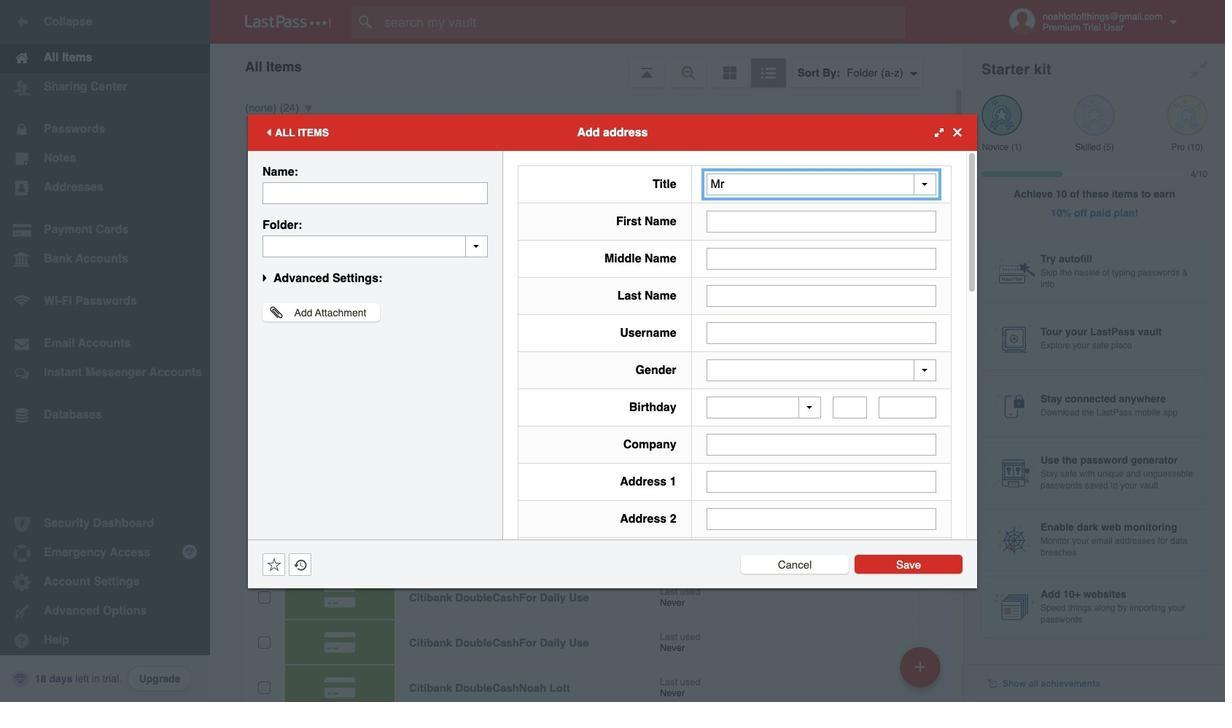 Task type: describe. For each thing, give the bounding box(es) containing it.
new item image
[[915, 662, 926, 672]]

main navigation navigation
[[0, 0, 210, 702]]

search my vault text field
[[352, 6, 934, 38]]

Search search field
[[352, 6, 934, 38]]

lastpass image
[[245, 15, 331, 28]]



Task type: locate. For each thing, give the bounding box(es) containing it.
vault options navigation
[[210, 44, 964, 88]]

dialog
[[248, 114, 977, 702]]

new item navigation
[[895, 643, 950, 702]]

None text field
[[263, 182, 488, 204], [707, 210, 937, 232], [263, 235, 488, 257], [707, 248, 937, 270], [833, 397, 868, 419], [707, 434, 937, 456], [707, 508, 937, 530], [263, 182, 488, 204], [707, 210, 937, 232], [263, 235, 488, 257], [707, 248, 937, 270], [833, 397, 868, 419], [707, 434, 937, 456], [707, 508, 937, 530]]

None text field
[[707, 285, 937, 307], [707, 322, 937, 344], [879, 397, 937, 419], [707, 471, 937, 493], [707, 285, 937, 307], [707, 322, 937, 344], [879, 397, 937, 419], [707, 471, 937, 493]]



